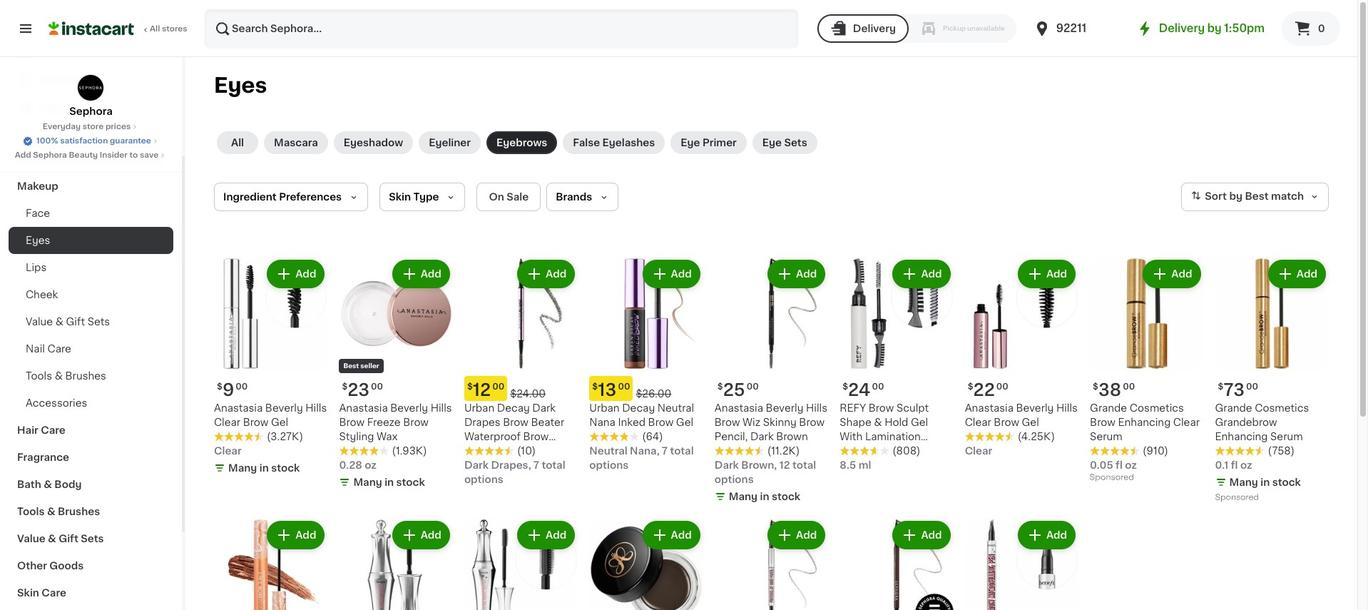 Task type: vqa. For each thing, say whether or not it's contained in the screenshot.
Best seller's Best
yes



Task type: locate. For each thing, give the bounding box(es) containing it.
anastasia beverly hills clear brow gel for 22
[[965, 404, 1078, 428]]

neutral down the $26.00 at the bottom left of page
[[658, 404, 694, 414]]

eyelashes
[[603, 138, 655, 148]]

6 $ from the left
[[467, 383, 473, 391]]

9 00 from the left
[[1247, 383, 1259, 391]]

delivery inside delivery by 1:50pm link
[[1160, 23, 1205, 34]]

sponsored badge image down 0.1 fl oz
[[1216, 494, 1259, 502]]

many in stock for 23
[[354, 478, 425, 488]]

2 gel from the left
[[676, 418, 694, 428]]

beauty
[[69, 151, 98, 159], [125, 154, 162, 164]]

1 horizontal spatial anastasia beverly hills clear brow gel
[[965, 404, 1078, 428]]

stock down '(3.27k)'
[[271, 463, 300, 473]]

2 cosmetics from the left
[[1255, 404, 1310, 414]]

1 eye from the left
[[681, 138, 700, 148]]

1 vertical spatial sephora
[[33, 151, 67, 159]]

00 inside $ 24 00
[[872, 383, 885, 391]]

inked
[[618, 418, 646, 428]]

guarantee
[[110, 137, 151, 145]]

tools for first tools & brushes link from the bottom
[[17, 507, 45, 517]]

value & gift sets link up goods
[[9, 525, 173, 552]]

many in stock down dark brown, 12 total options
[[729, 492, 801, 502]]

0 horizontal spatial sephora
[[33, 151, 67, 159]]

best for best match
[[1246, 191, 1269, 201]]

waterproof
[[465, 432, 521, 442]]

00 right the 13
[[618, 383, 630, 391]]

anastasia down $ 22 00
[[965, 404, 1014, 414]]

value & gift sets link up nail care
[[9, 308, 173, 335]]

2 horizontal spatial options
[[715, 475, 754, 485]]

hold
[[885, 418, 909, 428]]

brow down 38
[[1091, 418, 1116, 428]]

tools & brushes for 1st tools & brushes link from the top
[[26, 371, 106, 381]]

7 down (64)
[[662, 446, 668, 456]]

ingredient preferences
[[223, 192, 342, 202]]

(3.27k)
[[267, 432, 303, 442]]

6 00 from the left
[[493, 383, 505, 391]]

1 horizontal spatial oz
[[1126, 461, 1138, 471]]

(808)
[[893, 446, 921, 456]]

1 fl from the left
[[1116, 461, 1123, 471]]

2 vertical spatial sets
[[81, 534, 104, 544]]

beverly up freeze
[[391, 404, 428, 414]]

cosmetics for 73
[[1255, 404, 1310, 414]]

total right nana,
[[670, 446, 694, 456]]

Search field
[[206, 10, 798, 47]]

0.05 fl oz
[[1091, 461, 1138, 471]]

0 horizontal spatial urban
[[465, 404, 495, 414]]

3 beverly from the left
[[766, 404, 804, 414]]

brow up hold
[[869, 404, 894, 414]]

clear
[[214, 418, 241, 428], [1174, 418, 1200, 428], [965, 418, 992, 428], [214, 446, 242, 456], [965, 446, 993, 456]]

2 horizontal spatial total
[[793, 461, 817, 471]]

0 vertical spatial sets
[[785, 138, 808, 148]]

anastasia beverly hills clear brow gel up '(4.25k)'
[[965, 404, 1078, 428]]

00 inside $ 13 00
[[618, 383, 630, 391]]

12 down (11.2k)
[[780, 461, 790, 471]]

&
[[55, 317, 63, 327], [55, 371, 63, 381], [874, 418, 882, 428], [498, 446, 506, 456], [44, 480, 52, 490], [47, 507, 55, 517], [48, 534, 56, 544]]

(758)
[[1269, 446, 1295, 456]]

2 00 from the left
[[371, 383, 383, 391]]

buy it again link
[[9, 66, 173, 94]]

00 inside $ 73 00
[[1247, 383, 1259, 391]]

$ for 25
[[718, 383, 723, 391]]

1 vertical spatial value
[[17, 534, 45, 544]]

7 $ from the left
[[718, 383, 723, 391]]

& inside the urban decay dark drapes brow beater waterproof brow pencil & spoolie
[[498, 446, 506, 456]]

1 horizontal spatial all
[[231, 138, 244, 148]]

00 inside $ 38 00
[[1123, 383, 1136, 391]]

00 inside $ 23 00
[[371, 383, 383, 391]]

oz
[[365, 461, 377, 471], [1126, 461, 1138, 471], [1241, 461, 1253, 471]]

beverly for 9
[[265, 404, 303, 414]]

1 cosmetics from the left
[[1130, 404, 1185, 414]]

0 horizontal spatial total
[[542, 461, 566, 471]]

0 vertical spatial sponsored badge image
[[1091, 474, 1134, 482]]

value & gift sets for 1st value & gift sets link from the top of the page
[[26, 317, 110, 327]]

eyebrows link
[[487, 131, 558, 154]]

0 vertical spatial eyes
[[214, 75, 267, 96]]

$ for 13
[[593, 383, 598, 391]]

0 horizontal spatial best
[[344, 363, 359, 369]]

1 vertical spatial gift
[[59, 534, 78, 544]]

(4.25k)
[[1018, 432, 1056, 442]]

0 vertical spatial enhancing
[[1119, 418, 1171, 428]]

sets for 1st value & gift sets link from the top of the page
[[88, 317, 110, 327]]

holiday
[[17, 154, 57, 164]]

beverly up '(4.25k)'
[[1017, 404, 1054, 414]]

value & gift sets
[[26, 317, 110, 327], [17, 534, 104, 544]]

1 vertical spatial care
[[41, 425, 65, 435]]

& up other goods
[[48, 534, 56, 544]]

value down cheek
[[26, 317, 53, 327]]

0 vertical spatial value & gift sets
[[26, 317, 110, 327]]

4 anastasia from the left
[[965, 404, 1014, 414]]

0 horizontal spatial decay
[[497, 404, 530, 414]]

best seller
[[344, 363, 379, 369]]

anastasia inside anastasia beverly hills brow wiz skinny brow pencil, dark brown
[[715, 404, 764, 414]]

1 horizontal spatial best
[[1246, 191, 1269, 201]]

0 vertical spatial sephora
[[69, 106, 113, 116]]

decay down $24.00
[[497, 404, 530, 414]]

5 $ from the left
[[1093, 383, 1099, 391]]

00 for 73
[[1247, 383, 1259, 391]]

urban inside the urban decay dark drapes brow beater waterproof brow pencil & spoolie
[[465, 404, 495, 414]]

& up nail care
[[55, 317, 63, 327]]

1 $ from the left
[[217, 383, 223, 391]]

options down brown,
[[715, 475, 754, 485]]

stock down (1.93k)
[[397, 478, 425, 488]]

urban up nana
[[590, 404, 620, 414]]

1 horizontal spatial decay
[[622, 404, 655, 414]]

brown
[[777, 432, 808, 442]]

0 horizontal spatial enhancing
[[1119, 418, 1171, 428]]

1 horizontal spatial delivery
[[1160, 23, 1205, 34]]

8.5
[[840, 461, 857, 471]]

fl right 0.1
[[1232, 461, 1239, 471]]

in down '(3.27k)'
[[260, 463, 269, 473]]

in down (1.93k)
[[385, 478, 394, 488]]

skin inside skin type 'dropdown button'
[[389, 192, 411, 202]]

1 horizontal spatial by
[[1230, 191, 1243, 201]]

effect
[[840, 446, 871, 456]]

urban inside urban decay neutral nana inked brow gel
[[590, 404, 620, 414]]

00 right 23
[[371, 383, 383, 391]]

00 right 25
[[747, 383, 759, 391]]

cosmetics up grandebrow
[[1255, 404, 1310, 414]]

1 vertical spatial enhancing
[[1216, 432, 1268, 442]]

2 horizontal spatial oz
[[1241, 461, 1253, 471]]

$13.00 original price: $26.00 element
[[590, 376, 703, 401]]

3 00 from the left
[[618, 383, 630, 391]]

1 horizontal spatial eye
[[763, 138, 782, 148]]

$ inside $ 38 00
[[1093, 383, 1099, 391]]

$ inside $ 24 00
[[843, 383, 849, 391]]

many in stock down (758)
[[1230, 478, 1302, 488]]

by inside field
[[1230, 191, 1243, 201]]

dark down pencil
[[465, 461, 489, 471]]

many for 25
[[729, 492, 758, 502]]

sponsored badge image
[[1091, 474, 1134, 482], [1216, 494, 1259, 502]]

0 vertical spatial skin
[[389, 192, 411, 202]]

0 vertical spatial tools & brushes
[[26, 371, 106, 381]]

2 fl from the left
[[1232, 461, 1239, 471]]

enhancing inside grande cosmetics brow enhancing clear serum
[[1119, 418, 1171, 428]]

delivery for delivery by 1:50pm
[[1160, 23, 1205, 34]]

4 $ from the left
[[843, 383, 849, 391]]

$ for 12
[[467, 383, 473, 391]]

2 urban from the left
[[465, 404, 495, 414]]

$ inside $ 23 00
[[342, 383, 348, 391]]

0 horizontal spatial options
[[465, 475, 504, 485]]

1 horizontal spatial enhancing
[[1216, 432, 1268, 442]]

1 vertical spatial tools
[[17, 507, 45, 517]]

4 hills from the left
[[1057, 404, 1078, 414]]

many for 9
[[228, 463, 257, 473]]

★★★★★
[[214, 432, 264, 442], [214, 432, 264, 442], [590, 432, 640, 442], [590, 432, 640, 442], [965, 432, 1015, 442], [965, 432, 1015, 442], [339, 446, 389, 456], [339, 446, 389, 456], [840, 446, 890, 456], [840, 446, 890, 456], [1091, 446, 1141, 456], [1091, 446, 1141, 456], [465, 446, 514, 456], [465, 446, 514, 456], [715, 446, 765, 456], [715, 446, 765, 456], [1216, 446, 1266, 456], [1216, 446, 1266, 456]]

0 horizontal spatial cosmetics
[[1130, 404, 1185, 414]]

2 grande from the left
[[1216, 404, 1253, 414]]

2 serum from the left
[[1271, 432, 1304, 442]]

value & gift sets up goods
[[17, 534, 104, 544]]

beverly for 22
[[1017, 404, 1054, 414]]

1 vertical spatial value & gift sets
[[17, 534, 104, 544]]

1 00 from the left
[[236, 383, 248, 391]]

value & gift sets link
[[9, 308, 173, 335], [9, 525, 173, 552]]

1 horizontal spatial 12
[[780, 461, 790, 471]]

product group containing 73
[[1216, 257, 1330, 506]]

brushes down nail care link at bottom left
[[65, 371, 106, 381]]

decay up inked
[[622, 404, 655, 414]]

2 value & gift sets link from the top
[[9, 525, 173, 552]]

1 horizontal spatial urban
[[590, 404, 620, 414]]

eyes
[[214, 75, 267, 96], [26, 236, 50, 245]]

Best match Sort by field
[[1182, 183, 1330, 211]]

1 urban from the left
[[590, 404, 620, 414]]

0 vertical spatial by
[[1208, 23, 1222, 34]]

total for 12
[[542, 461, 566, 471]]

7 down 'spoolie'
[[534, 461, 540, 471]]

skin inside skin care link
[[17, 588, 39, 598]]

value up other
[[17, 534, 45, 544]]

brow
[[869, 404, 894, 414], [243, 418, 269, 428], [339, 418, 365, 428], [403, 418, 429, 428], [648, 418, 674, 428], [1091, 418, 1116, 428], [503, 418, 529, 428], [715, 418, 740, 428], [800, 418, 825, 428], [994, 418, 1020, 428], [524, 432, 549, 442]]

total inside dark drapes, 7 total options
[[542, 461, 566, 471]]

3 oz from the left
[[1241, 461, 1253, 471]]

0 vertical spatial all
[[150, 25, 160, 33]]

shop link
[[9, 37, 173, 66]]

grande
[[1091, 404, 1128, 414], [1216, 404, 1253, 414]]

brushes
[[65, 371, 106, 381], [58, 507, 100, 517]]

brands
[[556, 192, 593, 202]]

beverly up '(3.27k)'
[[265, 404, 303, 414]]

00 left $24.00
[[493, 383, 505, 391]]

tools down the bath
[[17, 507, 45, 517]]

1 serum from the left
[[1091, 432, 1123, 442]]

enhancing down grandebrow
[[1216, 432, 1268, 442]]

0 horizontal spatial grande
[[1091, 404, 1128, 414]]

cosmetics
[[1130, 404, 1185, 414], [1255, 404, 1310, 414]]

0 horizontal spatial anastasia beverly hills clear brow gel
[[214, 404, 327, 428]]

lamination
[[866, 432, 921, 442]]

0 vertical spatial neutral
[[658, 404, 694, 414]]

0 horizontal spatial skin
[[17, 588, 39, 598]]

cosmetics for 38
[[1130, 404, 1185, 414]]

00 inside $ 22 00
[[997, 383, 1009, 391]]

care right the nail at left bottom
[[47, 344, 71, 354]]

00 right 22
[[997, 383, 1009, 391]]

anastasia down $ 23 00
[[339, 404, 388, 414]]

1 vertical spatial by
[[1230, 191, 1243, 201]]

grande inside grande cosmetics grandebrow enhancing serum
[[1216, 404, 1253, 414]]

1 vertical spatial best
[[344, 363, 359, 369]]

mascara link
[[264, 131, 328, 154]]

00 right 73 at bottom
[[1247, 383, 1259, 391]]

all up "ingredient"
[[231, 138, 244, 148]]

face link
[[9, 200, 173, 227]]

1 horizontal spatial cosmetics
[[1255, 404, 1310, 414]]

$ inside '$ 9 00'
[[217, 383, 223, 391]]

eyeshadow link
[[334, 131, 413, 154]]

many in stock down '(3.27k)'
[[228, 463, 300, 473]]

anastasia down $ 25 00
[[715, 404, 764, 414]]

2 oz from the left
[[1126, 461, 1138, 471]]

anastasia for 9
[[214, 404, 263, 414]]

brow up waterproof
[[503, 418, 529, 428]]

beverly inside anastasia beverly hills brow freeze brow styling wax
[[391, 404, 428, 414]]

$ inside $ 73 00
[[1219, 383, 1224, 391]]

00 inside $ 25 00
[[747, 383, 759, 391]]

00 for 9
[[236, 383, 248, 391]]

grande inside grande cosmetics brow enhancing clear serum
[[1091, 404, 1128, 414]]

all left stores
[[150, 25, 160, 33]]

product group containing 13
[[590, 257, 703, 473]]

gift up goods
[[59, 534, 78, 544]]

stock for 9
[[271, 463, 300, 473]]

product group
[[214, 257, 328, 478], [339, 257, 453, 493], [465, 257, 578, 487], [590, 257, 703, 473], [715, 257, 829, 507], [840, 257, 954, 473], [965, 257, 1079, 458], [1091, 257, 1204, 486], [1216, 257, 1330, 506], [214, 518, 328, 610], [339, 518, 453, 610], [465, 518, 578, 610], [590, 518, 703, 610], [715, 518, 829, 610], [840, 518, 954, 610], [965, 518, 1079, 610]]

brow up '(3.27k)'
[[243, 418, 269, 428]]

hills inside anastasia beverly hills brow wiz skinny brow pencil, dark brown
[[806, 404, 828, 414]]

2 anastasia from the left
[[339, 404, 388, 414]]

total
[[670, 446, 694, 456], [542, 461, 566, 471], [793, 461, 817, 471]]

25
[[723, 382, 746, 399]]

cosmetics inside grande cosmetics grandebrow enhancing serum
[[1255, 404, 1310, 414]]

$ inside $ 13 00
[[593, 383, 598, 391]]

1 vertical spatial all
[[231, 138, 244, 148]]

urban for 13
[[590, 404, 620, 414]]

fragrance link
[[9, 444, 173, 471]]

0 horizontal spatial neutral
[[590, 446, 628, 456]]

7 00 from the left
[[747, 383, 759, 391]]

many for 73
[[1230, 478, 1259, 488]]

holiday party ready beauty
[[17, 154, 162, 164]]

nail
[[26, 344, 45, 354]]

00
[[236, 383, 248, 391], [371, 383, 383, 391], [618, 383, 630, 391], [872, 383, 885, 391], [1123, 383, 1136, 391], [493, 383, 505, 391], [747, 383, 759, 391], [997, 383, 1009, 391], [1247, 383, 1259, 391]]

& for first tools & brushes link from the bottom
[[47, 507, 55, 517]]

care right hair
[[41, 425, 65, 435]]

gift down cheek link
[[66, 317, 85, 327]]

best left seller at the bottom left of the page
[[344, 363, 359, 369]]

8.5 ml
[[840, 461, 872, 471]]

1 horizontal spatial 7
[[662, 446, 668, 456]]

enhancing inside grande cosmetics grandebrow enhancing serum
[[1216, 432, 1268, 442]]

5 00 from the left
[[1123, 383, 1136, 391]]

00 for 25
[[747, 383, 759, 391]]

8 $ from the left
[[968, 383, 974, 391]]

2 beverly from the left
[[391, 404, 428, 414]]

anastasia for 25
[[715, 404, 764, 414]]

0 horizontal spatial sponsored badge image
[[1091, 474, 1134, 482]]

00 right 38
[[1123, 383, 1136, 391]]

in down dark brown, 12 total options
[[760, 492, 770, 502]]

0 horizontal spatial oz
[[365, 461, 377, 471]]

anastasia down '$ 9 00'
[[214, 404, 263, 414]]

00 for 12
[[493, 383, 505, 391]]

decay inside urban decay neutral nana inked brow gel
[[622, 404, 655, 414]]

nana
[[590, 418, 616, 428]]

0 vertical spatial value
[[26, 317, 53, 327]]

dark down pencil,
[[715, 461, 739, 471]]

0 horizontal spatial 12
[[473, 382, 491, 399]]

oz right the 0.05
[[1126, 461, 1138, 471]]

total down (11.2k)
[[793, 461, 817, 471]]

sephora up store
[[69, 106, 113, 116]]

tools & brushes down the bath & body
[[17, 507, 100, 517]]

total inside dark brown, 12 total options
[[793, 461, 817, 471]]

0 button
[[1282, 11, 1341, 46]]

oz for 38
[[1126, 461, 1138, 471]]

tools & brushes up the accessories
[[26, 371, 106, 381]]

3 anastasia from the left
[[715, 404, 764, 414]]

(64)
[[643, 432, 663, 442]]

eye right primer
[[763, 138, 782, 148]]

decay for 12
[[497, 404, 530, 414]]

sephora down '100%'
[[33, 151, 67, 159]]

1 grande from the left
[[1091, 404, 1128, 414]]

eye inside 'link'
[[763, 138, 782, 148]]

1 horizontal spatial sponsored badge image
[[1216, 494, 1259, 502]]

& down waterproof
[[498, 446, 506, 456]]

1 horizontal spatial eyes
[[214, 75, 267, 96]]

options for 13
[[590, 461, 629, 471]]

0 vertical spatial 7
[[662, 446, 668, 456]]

options down nana
[[590, 461, 629, 471]]

0 vertical spatial gift
[[66, 317, 85, 327]]

enhancing for 73
[[1216, 432, 1268, 442]]

1 vertical spatial 7
[[534, 461, 540, 471]]

total inside neutral nana, 7 total options
[[670, 446, 694, 456]]

bath & body
[[17, 480, 82, 490]]

0 vertical spatial care
[[47, 344, 71, 354]]

in for 9
[[260, 463, 269, 473]]

0 horizontal spatial delivery
[[853, 24, 896, 34]]

fragrance
[[17, 452, 69, 462]]

1 vertical spatial 12
[[780, 461, 790, 471]]

decay inside the urban decay dark drapes brow beater waterproof brow pencil & spoolie
[[497, 404, 530, 414]]

00 right 9
[[236, 383, 248, 391]]

delivery inside delivery button
[[853, 24, 896, 34]]

$12.00 original price: $24.00 element
[[465, 376, 578, 401]]

& for bath & body link
[[44, 480, 52, 490]]

1 horizontal spatial grande
[[1216, 404, 1253, 414]]

false eyelashes link
[[563, 131, 665, 154]]

stock down dark brown, 12 total options
[[772, 492, 801, 502]]

00 for 22
[[997, 383, 1009, 391]]

1 value & gift sets link from the top
[[9, 308, 173, 335]]

enhancing up (910)
[[1119, 418, 1171, 428]]

0 horizontal spatial serum
[[1091, 432, 1123, 442]]

cheek
[[26, 290, 58, 300]]

stock for 23
[[397, 478, 425, 488]]

1 horizontal spatial sephora
[[69, 106, 113, 116]]

tools down the nail at left bottom
[[26, 371, 52, 381]]

other goods link
[[9, 552, 173, 579]]

beverly for 25
[[766, 404, 804, 414]]

best for best seller
[[344, 363, 359, 369]]

anastasia inside anastasia beverly hills brow freeze brow styling wax
[[339, 404, 388, 414]]

hills inside anastasia beverly hills brow freeze brow styling wax
[[431, 404, 452, 414]]

1 horizontal spatial neutral
[[658, 404, 694, 414]]

drapes
[[465, 418, 501, 428]]

best left match on the right top
[[1246, 191, 1269, 201]]

9 $ from the left
[[1219, 383, 1224, 391]]

1 horizontal spatial fl
[[1232, 461, 1239, 471]]

3 hills from the left
[[806, 404, 828, 414]]

0 horizontal spatial fl
[[1116, 461, 1123, 471]]

2 hills from the left
[[431, 404, 452, 414]]

beverly inside anastasia beverly hills brow wiz skinny brow pencil, dark brown
[[766, 404, 804, 414]]

skinny
[[763, 418, 797, 428]]

by for sort
[[1230, 191, 1243, 201]]

4 beverly from the left
[[1017, 404, 1054, 414]]

1 horizontal spatial beauty
[[125, 154, 162, 164]]

everyday store prices
[[43, 123, 131, 131]]

1 anastasia beverly hills clear brow gel from the left
[[214, 404, 327, 428]]

in for 23
[[385, 478, 394, 488]]

0 vertical spatial value & gift sets link
[[9, 308, 173, 335]]

1 horizontal spatial total
[[670, 446, 694, 456]]

1 anastasia from the left
[[214, 404, 263, 414]]

options inside neutral nana, 7 total options
[[590, 461, 629, 471]]

0 vertical spatial 12
[[473, 382, 491, 399]]

24
[[849, 382, 871, 399]]

oz right "0.28"
[[365, 461, 377, 471]]

tools & brushes link up the accessories
[[9, 363, 173, 390]]

$ inside $ 22 00
[[968, 383, 974, 391]]

0 vertical spatial tools & brushes link
[[9, 363, 173, 390]]

beverly up skinny
[[766, 404, 804, 414]]

1 vertical spatial sponsored badge image
[[1216, 494, 1259, 502]]

3 gel from the left
[[911, 418, 929, 428]]

primer
[[703, 138, 737, 148]]

1 hills from the left
[[306, 404, 327, 414]]

serum
[[1091, 432, 1123, 442], [1271, 432, 1304, 442]]

None search field
[[204, 9, 799, 49]]

& for 1st value & gift sets link from the top of the page
[[55, 317, 63, 327]]

sponsored badge image for 38
[[1091, 474, 1134, 482]]

0 horizontal spatial by
[[1208, 23, 1222, 34]]

1 vertical spatial tools & brushes link
[[9, 498, 173, 525]]

satisfaction
[[60, 137, 108, 145]]

value
[[26, 317, 53, 327], [17, 534, 45, 544]]

1 beverly from the left
[[265, 404, 303, 414]]

$ inside $ 25 00
[[718, 383, 723, 391]]

add sephora beauty insider to save
[[15, 151, 159, 159]]

dark down 'wiz'
[[751, 432, 774, 442]]

0 horizontal spatial eye
[[681, 138, 700, 148]]

hills for 22
[[1057, 404, 1078, 414]]

& right the bath
[[44, 480, 52, 490]]

0 vertical spatial brushes
[[65, 371, 106, 381]]

tools & brushes link down body in the left of the page
[[9, 498, 173, 525]]

2 anastasia beverly hills clear brow gel from the left
[[965, 404, 1078, 428]]

1 horizontal spatial serum
[[1271, 432, 1304, 442]]

gift for second value & gift sets link
[[59, 534, 78, 544]]

1 decay from the left
[[622, 404, 655, 414]]

1 vertical spatial eyes
[[26, 236, 50, 245]]

urban decay dark drapes brow beater waterproof brow pencil & spoolie
[[465, 404, 565, 456]]

$ 38 00
[[1093, 382, 1136, 399]]

in
[[260, 463, 269, 473], [385, 478, 394, 488], [1261, 478, 1271, 488], [760, 492, 770, 502]]

00 inside "$ 12 00"
[[493, 383, 505, 391]]

3 $ from the left
[[593, 383, 598, 391]]

grande down 73 at bottom
[[1216, 404, 1253, 414]]

2 eye from the left
[[763, 138, 782, 148]]

cosmetics up (910)
[[1130, 404, 1185, 414]]

anastasia
[[214, 404, 263, 414], [339, 404, 388, 414], [715, 404, 764, 414], [965, 404, 1014, 414]]

eyes down face
[[26, 236, 50, 245]]

stock for 25
[[772, 492, 801, 502]]

2 $ from the left
[[342, 383, 348, 391]]

buy
[[40, 75, 60, 85]]

by left 1:50pm
[[1208, 23, 1222, 34]]

skin down other
[[17, 588, 39, 598]]

1 horizontal spatial skin
[[389, 192, 411, 202]]

00 for 13
[[618, 383, 630, 391]]

many
[[228, 463, 257, 473], [354, 478, 382, 488], [1230, 478, 1259, 488], [729, 492, 758, 502]]

1 vertical spatial sets
[[88, 317, 110, 327]]

0 horizontal spatial eyes
[[26, 236, 50, 245]]

12 inside $12.00 original price: $24.00 element
[[473, 382, 491, 399]]

care for hair care
[[41, 425, 65, 435]]

urban up drapes
[[465, 404, 495, 414]]

& left hold
[[874, 418, 882, 428]]

options inside dark drapes, 7 total options
[[465, 475, 504, 485]]

freeze
[[367, 418, 401, 428]]

$ for 9
[[217, 383, 223, 391]]

anastasia beverly hills clear brow gel
[[214, 404, 327, 428], [965, 404, 1078, 428]]

brushes down body in the left of the page
[[58, 507, 100, 517]]

brow up (64)
[[648, 418, 674, 428]]

hair care link
[[9, 417, 173, 444]]

eyes link
[[9, 227, 173, 254]]

cosmetics inside grande cosmetics brow enhancing clear serum
[[1130, 404, 1185, 414]]

1 horizontal spatial options
[[590, 461, 629, 471]]

12 up drapes
[[473, 382, 491, 399]]

1 vertical spatial skin
[[17, 588, 39, 598]]

1 vertical spatial neutral
[[590, 446, 628, 456]]

dark inside dark drapes, 7 total options
[[465, 461, 489, 471]]

insider
[[100, 151, 128, 159]]

by right sort
[[1230, 191, 1243, 201]]

7 inside dark drapes, 7 total options
[[534, 461, 540, 471]]

serum up (758)
[[1271, 432, 1304, 442]]

8 00 from the left
[[997, 383, 1009, 391]]

eye left primer
[[681, 138, 700, 148]]

value for 1st value & gift sets link from the top of the page
[[26, 317, 53, 327]]

4 00 from the left
[[872, 383, 885, 391]]

add
[[15, 151, 31, 159], [296, 269, 316, 279], [421, 269, 442, 279], [546, 269, 567, 279], [671, 269, 692, 279], [796, 269, 817, 279], [922, 269, 942, 279], [1047, 269, 1068, 279], [1172, 269, 1193, 279], [1297, 269, 1318, 279], [296, 531, 316, 541], [421, 531, 442, 541], [546, 531, 567, 541], [671, 531, 692, 541], [796, 531, 817, 541], [922, 531, 942, 541], [1047, 531, 1068, 541]]

0 vertical spatial tools
[[26, 371, 52, 381]]

00 right 24
[[872, 383, 885, 391]]

grande cosmetics brow enhancing clear serum
[[1091, 404, 1200, 442]]

& down the bath & body
[[47, 507, 55, 517]]

$ inside "$ 12 00"
[[467, 383, 473, 391]]

product group containing 9
[[214, 257, 328, 478]]

7 inside neutral nana, 7 total options
[[662, 446, 668, 456]]

gel inside urban decay neutral nana inked brow gel
[[676, 418, 694, 428]]

1 vertical spatial value & gift sets link
[[9, 525, 173, 552]]

00 inside '$ 9 00'
[[236, 383, 248, 391]]

best inside field
[[1246, 191, 1269, 201]]

cheek link
[[9, 281, 173, 308]]

2 decay from the left
[[497, 404, 530, 414]]

0 vertical spatial best
[[1246, 191, 1269, 201]]

0 horizontal spatial 7
[[534, 461, 540, 471]]

hills for 9
[[306, 404, 327, 414]]

2 vertical spatial care
[[42, 588, 66, 598]]

$ for 38
[[1093, 383, 1099, 391]]

sephora
[[69, 106, 113, 116], [33, 151, 67, 159]]

0 horizontal spatial all
[[150, 25, 160, 33]]

total down 'spoolie'
[[542, 461, 566, 471]]

eyes up all link
[[214, 75, 267, 96]]

1 vertical spatial tools & brushes
[[17, 507, 100, 517]]

anastasia beverly hills clear brow gel up '(3.27k)'
[[214, 404, 327, 428]]

neutral nana, 7 total options
[[590, 446, 694, 471]]

hills for 25
[[806, 404, 828, 414]]



Task type: describe. For each thing, give the bounding box(es) containing it.
dark inside the urban decay dark drapes brow beater waterproof brow pencil & spoolie
[[533, 404, 556, 414]]

instacart logo image
[[49, 20, 134, 37]]

1 gel from the left
[[271, 418, 288, 428]]

& inside refy brow sculpt shape & hold gel with lamination effect
[[874, 418, 882, 428]]

2 tools & brushes link from the top
[[9, 498, 173, 525]]

many in stock for 9
[[228, 463, 300, 473]]

enhancing for 38
[[1119, 418, 1171, 428]]

other goods
[[17, 561, 84, 571]]

1 tools & brushes link from the top
[[9, 363, 173, 390]]

add sephora beauty insider to save link
[[15, 150, 167, 161]]

eyeliner
[[429, 138, 471, 148]]

brow inside urban decay neutral nana inked brow gel
[[648, 418, 674, 428]]

38
[[1099, 382, 1122, 399]]

shop
[[40, 46, 67, 56]]

sets for second value & gift sets link
[[81, 534, 104, 544]]

hair care
[[17, 425, 65, 435]]

100% satisfaction guarantee
[[36, 137, 151, 145]]

23
[[348, 382, 370, 399]]

urban for 12
[[465, 404, 495, 414]]

0.28
[[339, 461, 362, 471]]

lips
[[26, 263, 47, 273]]

0.05
[[1091, 461, 1114, 471]]

gel inside refy brow sculpt shape & hold gel with lamination effect
[[911, 418, 929, 428]]

product group containing 24
[[840, 257, 954, 473]]

drapes,
[[491, 461, 531, 471]]

grande cosmetics grandebrow enhancing serum
[[1216, 404, 1310, 442]]

wiz
[[743, 418, 761, 428]]

4 gel from the left
[[1022, 418, 1040, 428]]

many in stock for 73
[[1230, 478, 1302, 488]]

service type group
[[818, 14, 1017, 43]]

all link
[[217, 131, 258, 154]]

party
[[59, 154, 87, 164]]

1 oz from the left
[[365, 461, 377, 471]]

care for nail care
[[47, 344, 71, 354]]

lips link
[[9, 254, 173, 281]]

all for all stores
[[150, 25, 160, 33]]

preferences
[[279, 192, 342, 202]]

00 for 23
[[371, 383, 383, 391]]

stores
[[162, 25, 187, 33]]

$ 24 00
[[843, 382, 885, 399]]

product group containing 38
[[1091, 257, 1204, 486]]

$ for 22
[[968, 383, 974, 391]]

stock for 73
[[1273, 478, 1302, 488]]

oz for 73
[[1241, 461, 1253, 471]]

92211
[[1057, 23, 1087, 34]]

neutral inside urban decay neutral nana inked brow gel
[[658, 404, 694, 414]]

0
[[1319, 24, 1326, 34]]

1:50pm
[[1225, 23, 1265, 34]]

shape
[[840, 418, 872, 428]]

skin type button
[[380, 183, 466, 211]]

grande for 38
[[1091, 404, 1128, 414]]

sponsored badge image for 73
[[1216, 494, 1259, 502]]

options inside dark brown, 12 total options
[[715, 475, 754, 485]]

prices
[[106, 123, 131, 131]]

type
[[414, 192, 439, 202]]

73
[[1224, 382, 1245, 399]]

brow up pencil,
[[715, 418, 740, 428]]

7 for 12
[[534, 461, 540, 471]]

save
[[140, 151, 159, 159]]

anastasia beverly hills clear brow gel for 9
[[214, 404, 327, 428]]

00 for 24
[[872, 383, 885, 391]]

serum inside grande cosmetics brow enhancing clear serum
[[1091, 432, 1123, 442]]

all for all
[[231, 138, 244, 148]]

delivery for delivery
[[853, 24, 896, 34]]

beater
[[531, 418, 565, 428]]

in for 25
[[760, 492, 770, 502]]

clear inside grande cosmetics brow enhancing clear serum
[[1174, 418, 1200, 428]]

eye primer
[[681, 138, 737, 148]]

eyeliner link
[[419, 131, 481, 154]]

spoolie
[[508, 446, 546, 456]]

anastasia beverly hills brow wiz skinny brow pencil, dark brown
[[715, 404, 828, 442]]

total for 13
[[670, 446, 694, 456]]

00 for 38
[[1123, 383, 1136, 391]]

brow inside grande cosmetics brow enhancing clear serum
[[1091, 418, 1116, 428]]

false
[[573, 138, 600, 148]]

anastasia beverly hills brow freeze brow styling wax
[[339, 404, 452, 442]]

lists
[[40, 103, 65, 113]]

skin care
[[17, 588, 66, 598]]

12 inside dark brown, 12 total options
[[780, 461, 790, 471]]

again
[[72, 75, 100, 85]]

$ for 24
[[843, 383, 849, 391]]

buy it again
[[40, 75, 100, 85]]

on sale button
[[477, 183, 541, 211]]

refy
[[840, 404, 866, 414]]

holiday party ready beauty link
[[9, 146, 173, 173]]

neutral inside neutral nana, 7 total options
[[590, 446, 628, 456]]

22
[[974, 382, 995, 399]]

sort by
[[1206, 191, 1243, 201]]

refy brow sculpt shape & hold gel with lamination effect
[[840, 404, 929, 456]]

brow inside refy brow sculpt shape & hold gel with lamination effect
[[869, 404, 894, 414]]

sets inside 'link'
[[785, 138, 808, 148]]

sephora logo image
[[77, 74, 105, 101]]

value for second value & gift sets link
[[17, 534, 45, 544]]

decay for 13
[[622, 404, 655, 414]]

brow up brown on the right of page
[[800, 418, 825, 428]]

ready
[[90, 154, 123, 164]]

$ 22 00
[[968, 382, 1009, 399]]

eye sets
[[763, 138, 808, 148]]

0 horizontal spatial beauty
[[69, 151, 98, 159]]

9
[[223, 382, 234, 399]]

care for skin care
[[42, 588, 66, 598]]

100% satisfaction guarantee button
[[22, 133, 160, 147]]

tools & brushes for first tools & brushes link from the bottom
[[17, 507, 100, 517]]

product group containing 12
[[465, 257, 578, 487]]

brow up (1.93k)
[[403, 418, 429, 428]]

sculpt
[[897, 404, 929, 414]]

92211 button
[[1034, 9, 1120, 49]]

beverly for 23
[[391, 404, 428, 414]]

many in stock for 25
[[729, 492, 801, 502]]

$ 9 00
[[217, 382, 248, 399]]

other
[[17, 561, 47, 571]]

$ 23 00
[[342, 382, 383, 399]]

in for 73
[[1261, 478, 1271, 488]]

brow up 'spoolie'
[[524, 432, 549, 442]]

everyday store prices link
[[43, 121, 139, 133]]

dark inside anastasia beverly hills brow wiz skinny brow pencil, dark brown
[[751, 432, 774, 442]]

eye for eye sets
[[763, 138, 782, 148]]

ingredient
[[223, 192, 277, 202]]

$ for 73
[[1219, 383, 1224, 391]]

store
[[83, 123, 104, 131]]

serum inside grande cosmetics grandebrow enhancing serum
[[1271, 432, 1304, 442]]

skin for skin care
[[17, 588, 39, 598]]

sale
[[507, 192, 529, 202]]

face
[[26, 208, 50, 218]]

eye sets link
[[753, 131, 818, 154]]

grande for 73
[[1216, 404, 1253, 414]]

eye for eye primer
[[681, 138, 700, 148]]

skin for skin type
[[389, 192, 411, 202]]

brown,
[[742, 461, 777, 471]]

all stores
[[150, 25, 187, 33]]

& for second value & gift sets link
[[48, 534, 56, 544]]

dark drapes, 7 total options
[[465, 461, 566, 485]]

hills for 23
[[431, 404, 452, 414]]

pencil
[[465, 446, 495, 456]]

product group containing 23
[[339, 257, 453, 493]]

brow up styling
[[339, 418, 365, 428]]

on
[[489, 192, 504, 202]]

tools for 1st tools & brushes link from the top
[[26, 371, 52, 381]]

anastasia for 23
[[339, 404, 388, 414]]

$ 13 00
[[593, 382, 630, 399]]

sephora inside add sephora beauty insider to save link
[[33, 151, 67, 159]]

bath
[[17, 480, 41, 490]]

brow up '(4.25k)'
[[994, 418, 1020, 428]]

many for 23
[[354, 478, 382, 488]]

1 vertical spatial brushes
[[58, 507, 100, 517]]

product group containing 25
[[715, 257, 829, 507]]

bath & body link
[[9, 471, 173, 498]]

options for 12
[[465, 475, 504, 485]]

anastasia for 22
[[965, 404, 1014, 414]]

fl for 73
[[1232, 461, 1239, 471]]

nail care link
[[9, 335, 173, 363]]

$26.00
[[636, 389, 672, 399]]

lists link
[[9, 94, 173, 123]]

product group containing 22
[[965, 257, 1079, 458]]

fl for 38
[[1116, 461, 1123, 471]]

7 for 13
[[662, 446, 668, 456]]

by for delivery
[[1208, 23, 1222, 34]]

ml
[[859, 461, 872, 471]]

dark inside dark brown, 12 total options
[[715, 461, 739, 471]]

gift for 1st value & gift sets link from the top of the page
[[66, 317, 85, 327]]

delivery by 1:50pm
[[1160, 23, 1265, 34]]

& for 1st tools & brushes link from the top
[[55, 371, 63, 381]]

accessories link
[[9, 390, 173, 417]]

$ for 23
[[342, 383, 348, 391]]

skin type
[[389, 192, 439, 202]]

hair
[[17, 425, 38, 435]]

value & gift sets for second value & gift sets link
[[17, 534, 104, 544]]



